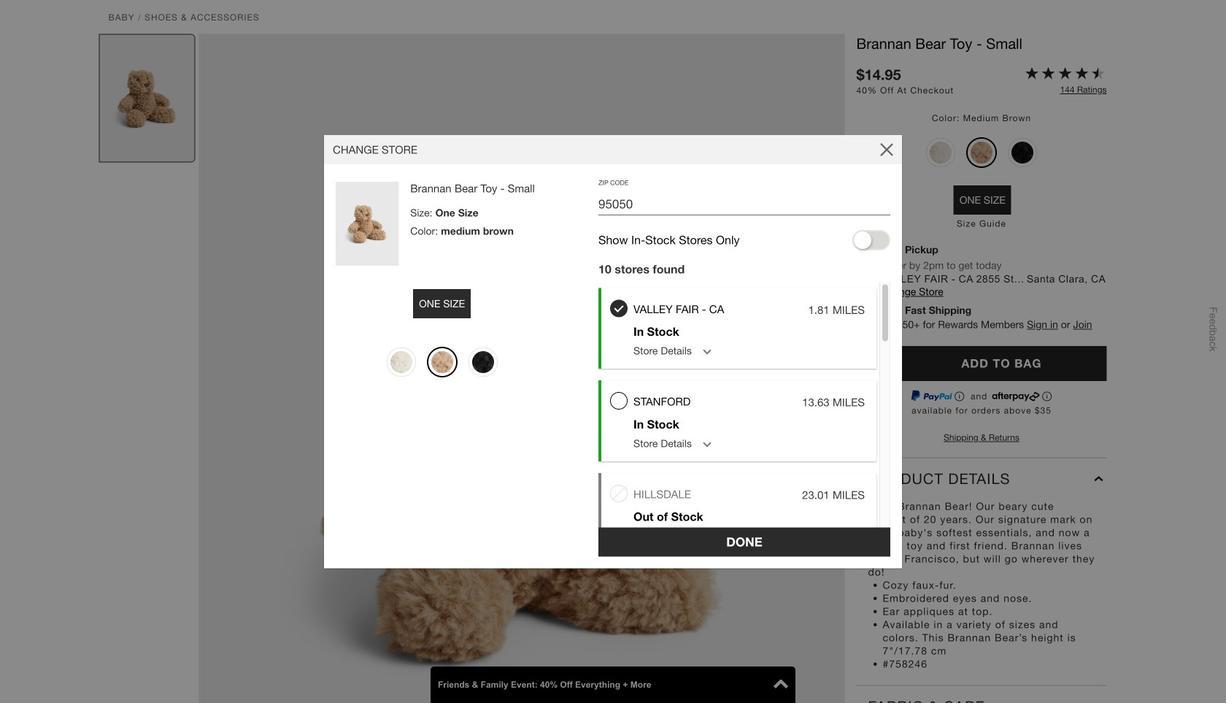 Task type: vqa. For each thing, say whether or not it's contained in the screenshot.
text box
yes



Task type: locate. For each thing, give the bounding box(es) containing it.
show in-stock stores only off switch
[[853, 230, 891, 250]]

23.01 miles element
[[803, 485, 865, 505]]

current selected color is medium brown element
[[932, 113, 964, 123]]

dialog
[[324, 135, 903, 568]]

1.81 miles element
[[809, 300, 865, 320]]

group
[[387, 346, 498, 378]]

medium brown image
[[336, 182, 399, 266]]

None text field
[[599, 193, 891, 215]]

search zip code to find store availability. stores will populate after a valid 5 digit code is entered element
[[599, 179, 891, 215]]

select a fulfillment method. option group
[[857, 242, 1107, 332]]



Task type: describe. For each thing, give the bounding box(es) containing it.
13.63 miles element
[[803, 392, 865, 413]]

show in-stock stores only off image
[[853, 230, 891, 250]]



